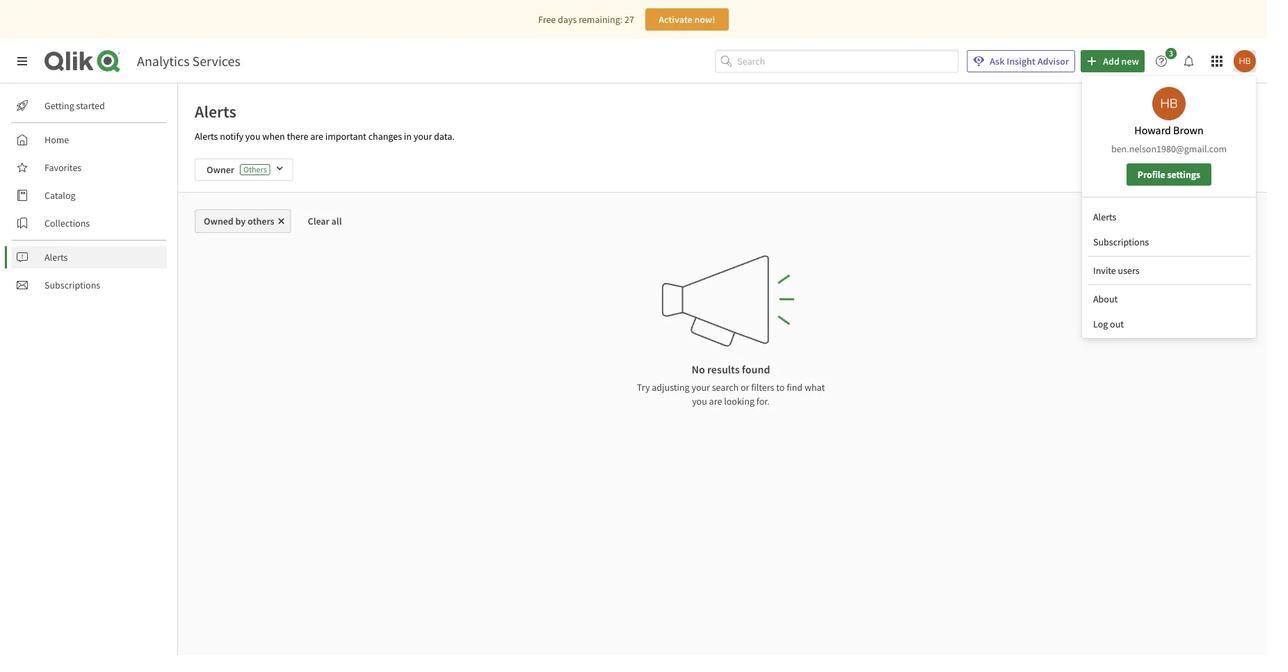 Task type: describe. For each thing, give the bounding box(es) containing it.
insight
[[1007, 55, 1036, 67]]

brown
[[1174, 123, 1204, 137]]

home link
[[11, 129, 167, 151]]

navigation pane element
[[0, 89, 177, 302]]

howard
[[1135, 123, 1172, 137]]

favorites link
[[11, 157, 167, 179]]

log out button
[[1088, 313, 1251, 335]]

last trigger image
[[1173, 159, 1251, 181]]

search
[[712, 381, 739, 394]]

in
[[404, 130, 412, 143]]

there
[[287, 130, 308, 143]]

getting started
[[45, 99, 105, 112]]

invite users
[[1094, 264, 1140, 277]]

close sidebar menu image
[[17, 56, 28, 67]]

alerts inside alerts link
[[45, 251, 68, 264]]

filters
[[752, 381, 775, 394]]

results
[[708, 362, 740, 376]]

analytics
[[137, 53, 190, 70]]

found
[[742, 362, 770, 376]]

about button
[[1088, 288, 1251, 310]]

data.
[[434, 130, 455, 143]]

Search text field
[[738, 50, 959, 73]]

find
[[787, 381, 803, 394]]

to
[[777, 381, 785, 394]]

days
[[558, 13, 577, 26]]

users
[[1118, 264, 1140, 277]]

notify
[[220, 130, 244, 143]]

searchbar element
[[715, 50, 959, 73]]

getting started link
[[11, 95, 167, 117]]

your inside no results found try adjusting your search or filters to find what you are looking for.
[[692, 381, 710, 394]]

howard brown image
[[1153, 87, 1186, 120]]

alerts button
[[1088, 206, 1251, 228]]

owned by others
[[204, 215, 275, 228]]

log out
[[1094, 318, 1124, 330]]

you inside no results found try adjusting your search or filters to find what you are looking for.
[[692, 395, 707, 408]]

alerts up notify
[[195, 101, 236, 122]]

clear
[[308, 215, 330, 228]]

profile settings link
[[1127, 163, 1212, 186]]

getting
[[45, 99, 74, 112]]

activate
[[659, 13, 693, 26]]

clear all button
[[297, 209, 353, 233]]

ben.nelson1980@gmail.com
[[1112, 143, 1227, 155]]



Task type: locate. For each thing, give the bounding box(es) containing it.
invite
[[1094, 264, 1117, 277]]

howard brown image
[[1234, 50, 1256, 72]]

0 vertical spatial subscriptions
[[1094, 236, 1149, 248]]

are inside no results found try adjusting your search or filters to find what you are looking for.
[[709, 395, 722, 408]]

1 horizontal spatial subscriptions
[[1094, 236, 1149, 248]]

subscriptions
[[1094, 236, 1149, 248], [45, 279, 100, 292]]

changes
[[368, 130, 402, 143]]

0 vertical spatial you
[[245, 130, 261, 143]]

1 horizontal spatial your
[[692, 381, 710, 394]]

log
[[1094, 318, 1108, 330]]

remaining:
[[579, 13, 623, 26]]

you left when
[[245, 130, 261, 143]]

about
[[1094, 293, 1118, 305]]

catalog
[[45, 189, 76, 202]]

profile settings
[[1138, 168, 1201, 181]]

0 horizontal spatial are
[[310, 130, 323, 143]]

free
[[539, 13, 556, 26]]

are right 'there'
[[310, 130, 323, 143]]

analytics services element
[[137, 53, 241, 70]]

alerts link
[[11, 246, 167, 269]]

looking
[[724, 395, 755, 408]]

27
[[625, 13, 634, 26]]

1 vertical spatial are
[[709, 395, 722, 408]]

subscriptions link
[[11, 274, 167, 296]]

filters region
[[178, 147, 1268, 192]]

0 horizontal spatial your
[[414, 130, 432, 143]]

activate now! link
[[646, 8, 729, 31]]

for.
[[757, 395, 770, 408]]

settings
[[1168, 168, 1201, 181]]

started
[[76, 99, 105, 112]]

when
[[263, 130, 285, 143]]

alerts inside alerts button
[[1094, 211, 1117, 223]]

important
[[325, 130, 367, 143]]

collections
[[45, 217, 90, 230]]

services
[[192, 53, 241, 70]]

owned by others button
[[195, 209, 291, 233]]

0 vertical spatial your
[[414, 130, 432, 143]]

1 vertical spatial subscriptions
[[45, 279, 100, 292]]

subscriptions up invite users
[[1094, 236, 1149, 248]]

1 vertical spatial you
[[692, 395, 707, 408]]

1 horizontal spatial are
[[709, 395, 722, 408]]

analytics services
[[137, 53, 241, 70]]

or
[[741, 381, 750, 394]]

0 vertical spatial are
[[310, 130, 323, 143]]

favorites
[[45, 161, 82, 174]]

subscriptions button
[[1088, 231, 1251, 253]]

try
[[637, 381, 650, 394]]

your
[[414, 130, 432, 143], [692, 381, 710, 394]]

0 horizontal spatial subscriptions
[[45, 279, 100, 292]]

owned
[[204, 215, 234, 228]]

ask insight advisor
[[990, 55, 1069, 67]]

alerts down collections
[[45, 251, 68, 264]]

no results found try adjusting your search or filters to find what you are looking for.
[[637, 362, 825, 408]]

subscriptions down alerts link
[[45, 279, 100, 292]]

alerts
[[195, 101, 236, 122], [195, 130, 218, 143], [1094, 211, 1117, 223], [45, 251, 68, 264]]

no
[[692, 362, 705, 376]]

advisor
[[1038, 55, 1069, 67]]

catalog link
[[11, 184, 167, 207]]

collections link
[[11, 212, 167, 234]]

alerts up invite
[[1094, 211, 1117, 223]]

are
[[310, 130, 323, 143], [709, 395, 722, 408]]

you
[[245, 130, 261, 143], [692, 395, 707, 408]]

you down no
[[692, 395, 707, 408]]

others
[[248, 215, 275, 228]]

alerts notify you when there are important changes in your data.
[[195, 130, 455, 143]]

subscriptions inside the navigation pane element
[[45, 279, 100, 292]]

alerts left notify
[[195, 130, 218, 143]]

0 horizontal spatial you
[[245, 130, 261, 143]]

home
[[45, 134, 69, 146]]

activate now!
[[659, 13, 716, 26]]

adjusting
[[652, 381, 690, 394]]

clear all
[[308, 215, 342, 228]]

1 horizontal spatial you
[[692, 395, 707, 408]]

invite users button
[[1088, 260, 1251, 282]]

by
[[236, 215, 246, 228]]

what
[[805, 381, 825, 394]]

now!
[[695, 13, 716, 26]]

out
[[1110, 318, 1124, 330]]

are down search
[[709, 395, 722, 408]]

profile
[[1138, 168, 1166, 181]]

all
[[332, 215, 342, 228]]

ask insight advisor button
[[967, 50, 1076, 72]]

your right in
[[414, 130, 432, 143]]

howard brown ben.nelson1980@gmail.com
[[1112, 123, 1227, 155]]

subscriptions inside button
[[1094, 236, 1149, 248]]

ask
[[990, 55, 1005, 67]]

your down no
[[692, 381, 710, 394]]

free days remaining: 27
[[539, 13, 634, 26]]

1 vertical spatial your
[[692, 381, 710, 394]]



Task type: vqa. For each thing, say whether or not it's contained in the screenshot.
rightmost your
yes



